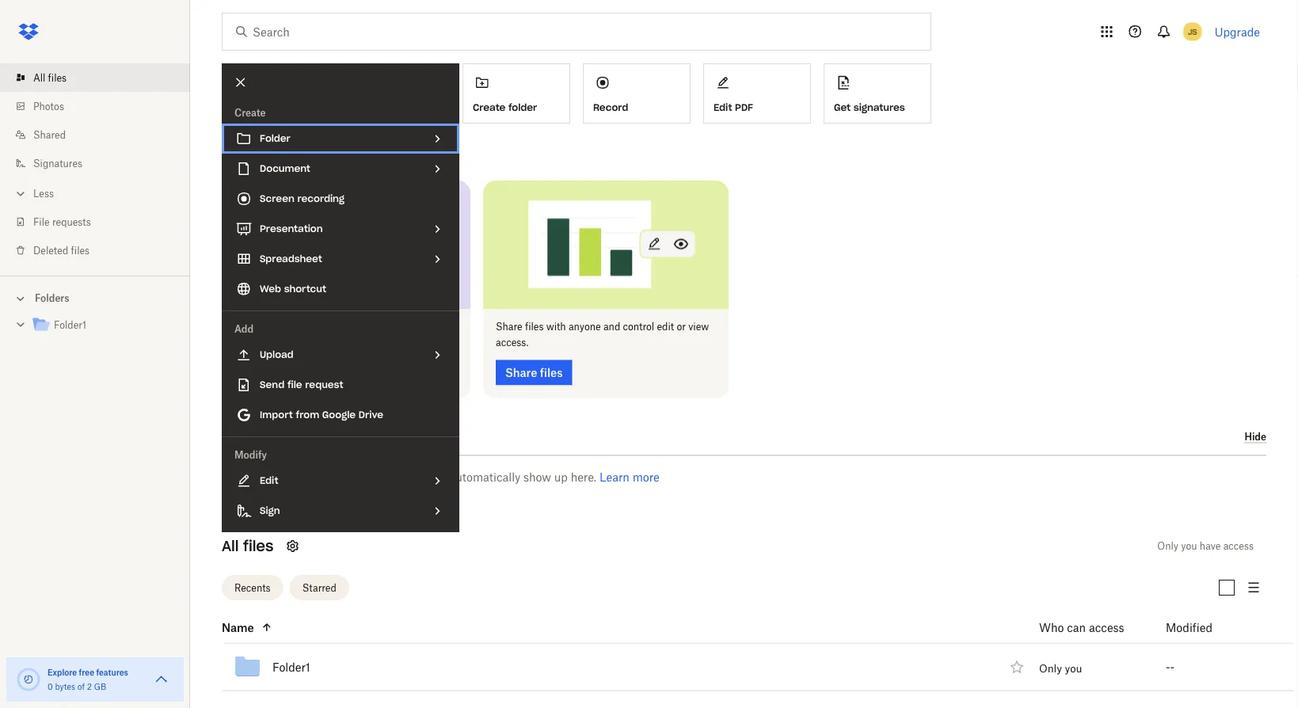 Task type: vqa. For each thing, say whether or not it's contained in the screenshot.
ALL
yes



Task type: describe. For each thing, give the bounding box(es) containing it.
table containing name
[[187, 612, 1295, 691]]

only for only you
[[1040, 662, 1063, 675]]

0 horizontal spatial folder1 link
[[32, 315, 178, 336]]

only for only you have access
[[1158, 541, 1179, 552]]

or
[[677, 321, 686, 333]]

files inside list item
[[48, 72, 67, 84]]

who can access
[[1040, 621, 1125, 634]]

all files inside 'all files' list item
[[33, 72, 67, 84]]

anyone
[[569, 321, 601, 333]]

file requests link
[[13, 208, 190, 236]]

folder menu item
[[222, 124, 460, 154]]

upgrade
[[1215, 25, 1261, 38]]

recents
[[235, 582, 271, 594]]

deleted files
[[33, 244, 90, 256]]

offline
[[392, 321, 420, 333]]

2
[[87, 682, 92, 692]]

request
[[305, 379, 343, 391]]

files right deleted
[[71, 244, 90, 256]]

1 vertical spatial access
[[1090, 621, 1125, 634]]

spreadsheet
[[260, 253, 322, 265]]

started
[[244, 145, 282, 159]]

dropbox image
[[13, 16, 44, 48]]

edit for edit
[[260, 475, 278, 487]]

of
[[78, 682, 85, 692]]

folders button
[[0, 286, 190, 309]]

0
[[48, 682, 53, 692]]

sign menu item
[[222, 496, 460, 526]]

install on desktop to work on files offline and stay synced.
[[238, 321, 439, 349]]

photos link
[[13, 92, 190, 120]]

recording
[[298, 193, 345, 205]]

recents button
[[222, 575, 283, 601]]

edit
[[657, 321, 675, 333]]

shortcut
[[284, 283, 326, 295]]

can
[[1068, 621, 1087, 634]]

use
[[267, 471, 285, 484]]

import from google drive menu item
[[222, 400, 460, 430]]

2 - from the left
[[1171, 661, 1175, 674]]

learn more link
[[600, 471, 660, 484]]

bytes
[[55, 682, 75, 692]]

more
[[633, 471, 660, 484]]

view
[[689, 321, 709, 333]]

modified
[[1167, 621, 1213, 634]]

create for create
[[235, 107, 266, 118]]

modify
[[235, 449, 267, 461]]

web shortcut
[[260, 283, 326, 295]]

file
[[288, 379, 302, 391]]

files inside share files with anyone and control edit or view access.
[[525, 321, 544, 333]]

add to starred image
[[1008, 658, 1027, 677]]

1 horizontal spatial folder1
[[273, 661, 310, 674]]

share
[[496, 321, 523, 333]]

who
[[1040, 621, 1065, 634]]

here.
[[571, 471, 597, 484]]

edit menu item
[[222, 466, 460, 496]]

as you use dropbox, suggested items will automatically show up here. learn more
[[228, 471, 660, 484]]

up
[[555, 471, 568, 484]]

folder
[[260, 132, 291, 145]]

explore free features 0 bytes of 2 gb
[[48, 668, 128, 692]]

free
[[79, 668, 94, 678]]

close image
[[227, 69, 254, 96]]

deleted
[[33, 244, 68, 256]]

with for files
[[547, 321, 566, 333]]

import from google drive
[[260, 409, 384, 421]]

presentation
[[260, 223, 323, 235]]

all files link
[[13, 63, 190, 92]]

name
[[222, 621, 254, 634]]

you inside name folder1, modified 11/16/2023 2:30 pm, element
[[1065, 662, 1083, 675]]

document menu item
[[222, 154, 460, 184]]

send file request menu item
[[222, 370, 460, 400]]

edit for edit pdf
[[714, 101, 733, 114]]

add
[[235, 323, 254, 335]]

import
[[260, 409, 293, 421]]

create folder
[[473, 101, 537, 114]]

less image
[[13, 186, 29, 202]]

quota usage element
[[16, 667, 41, 693]]

control
[[623, 321, 655, 333]]

gb
[[94, 682, 106, 692]]

and inside the install on desktop to work on files offline and stay synced.
[[423, 321, 439, 333]]

synced.
[[259, 337, 293, 349]]

google
[[322, 409, 356, 421]]

all files list item
[[0, 63, 190, 92]]

activity
[[365, 428, 414, 444]]

drive
[[359, 409, 384, 421]]

desktop
[[282, 321, 318, 333]]

create folder button
[[463, 63, 571, 124]]

menu containing folder
[[222, 63, 460, 533]]

suggested
[[338, 471, 393, 484]]

explore
[[48, 668, 77, 678]]

learn
[[600, 471, 630, 484]]

web shortcut menu item
[[222, 274, 460, 304]]



Task type: locate. For each thing, give the bounding box(es) containing it.
deleted files link
[[13, 236, 190, 265]]

signatures
[[33, 157, 82, 169]]

and left control on the top of the page
[[604, 321, 621, 333]]

name button
[[222, 618, 1001, 637]]

0 vertical spatial only
[[1158, 541, 1179, 552]]

0 vertical spatial with
[[285, 145, 308, 159]]

with left anyone
[[547, 321, 566, 333]]

0 horizontal spatial access
[[1090, 621, 1125, 634]]

get signatures button
[[824, 63, 932, 124]]

items
[[396, 471, 425, 484]]

access right can
[[1090, 621, 1125, 634]]

get started with dropbox
[[222, 145, 356, 159]]

edit inside button
[[714, 101, 733, 114]]

shared link
[[13, 120, 190, 149]]

0 horizontal spatial with
[[285, 145, 308, 159]]

only inside name folder1, modified 11/16/2023 2:30 pm, element
[[1040, 662, 1063, 675]]

get left signatures
[[835, 101, 851, 114]]

list
[[0, 54, 190, 276]]

0 vertical spatial all files
[[33, 72, 67, 84]]

create left folder
[[473, 101, 506, 114]]

pdf
[[736, 101, 754, 114]]

to
[[320, 321, 329, 333]]

files down sign at the bottom of the page
[[243, 537, 274, 556]]

screen recording menu item
[[222, 184, 460, 214]]

photos
[[33, 100, 64, 112]]

files right share
[[525, 321, 544, 333]]

from for google
[[296, 409, 319, 421]]

edit pdf button
[[704, 63, 812, 124]]

signatures
[[854, 101, 906, 114]]

--
[[1167, 661, 1175, 674]]

1 horizontal spatial you
[[1065, 662, 1083, 675]]

requests
[[52, 216, 91, 228]]

0 vertical spatial from
[[296, 409, 319, 421]]

all up photos
[[33, 72, 45, 84]]

files left offline
[[370, 321, 389, 333]]

1 vertical spatial with
[[547, 321, 566, 333]]

edit up sign at the bottom of the page
[[260, 475, 278, 487]]

create for create folder
[[473, 101, 506, 114]]

2 and from the left
[[604, 321, 621, 333]]

edit pdf
[[714, 101, 754, 114]]

list containing all files
[[0, 54, 190, 276]]

get left started
[[222, 145, 241, 159]]

dropbox,
[[288, 471, 335, 484]]

0 horizontal spatial on
[[268, 321, 279, 333]]

0 horizontal spatial and
[[423, 321, 439, 333]]

with for started
[[285, 145, 308, 159]]

web
[[260, 283, 281, 295]]

1 horizontal spatial on
[[357, 321, 368, 333]]

1 vertical spatial all files
[[222, 537, 274, 556]]

0 vertical spatial you
[[245, 471, 264, 484]]

0 vertical spatial folder1
[[54, 319, 86, 331]]

1 vertical spatial from
[[296, 428, 327, 444]]

suggested from your activity
[[222, 428, 414, 444]]

edit left pdf
[[714, 101, 733, 114]]

edit
[[714, 101, 733, 114], [260, 475, 278, 487]]

file
[[33, 216, 50, 228]]

only you
[[1040, 662, 1083, 675]]

get
[[835, 101, 851, 114], [222, 145, 241, 159]]

table
[[187, 612, 1295, 691]]

you
[[245, 471, 264, 484], [1182, 541, 1198, 552], [1065, 662, 1083, 675]]

create down "close" image
[[235, 107, 266, 118]]

all files up "recents" button
[[222, 537, 274, 556]]

features
[[96, 668, 128, 678]]

from up 'suggested from your activity'
[[296, 409, 319, 421]]

shared
[[33, 129, 66, 141]]

share files with anyone and control edit or view access.
[[496, 321, 709, 349]]

only
[[1158, 541, 1179, 552], [1040, 662, 1063, 675]]

1 horizontal spatial with
[[547, 321, 566, 333]]

1 horizontal spatial edit
[[714, 101, 733, 114]]

get signatures
[[835, 101, 906, 114]]

access right have
[[1224, 541, 1255, 552]]

folders
[[35, 292, 69, 304]]

record button
[[583, 63, 691, 124]]

1 horizontal spatial access
[[1224, 541, 1255, 552]]

get inside button
[[835, 101, 851, 114]]

files up photos
[[48, 72, 67, 84]]

your
[[331, 428, 361, 444]]

you right as
[[245, 471, 264, 484]]

1 vertical spatial edit
[[260, 475, 278, 487]]

suggested
[[222, 428, 292, 444]]

folder1
[[54, 319, 86, 331], [273, 661, 310, 674]]

screen recording
[[260, 193, 345, 205]]

signatures link
[[13, 149, 190, 178]]

0 vertical spatial all
[[33, 72, 45, 84]]

all inside list item
[[33, 72, 45, 84]]

on up synced.
[[268, 321, 279, 333]]

starred
[[302, 582, 337, 594]]

from inside menu item
[[296, 409, 319, 421]]

1 horizontal spatial folder1 link
[[273, 658, 310, 677]]

have
[[1201, 541, 1222, 552]]

on right work
[[357, 321, 368, 333]]

only you button
[[1040, 662, 1083, 675]]

less
[[33, 187, 54, 199]]

0 vertical spatial folder1 link
[[32, 315, 178, 336]]

send file request
[[260, 379, 343, 391]]

you left have
[[1182, 541, 1198, 552]]

1 horizontal spatial and
[[604, 321, 621, 333]]

0 horizontal spatial create
[[235, 107, 266, 118]]

create inside menu
[[235, 107, 266, 118]]

0 horizontal spatial get
[[222, 145, 241, 159]]

folder
[[509, 101, 537, 114]]

with up document
[[285, 145, 308, 159]]

only right add to starred icon
[[1040, 662, 1063, 675]]

files
[[48, 72, 67, 84], [71, 244, 90, 256], [370, 321, 389, 333], [525, 321, 544, 333], [243, 537, 274, 556]]

1 vertical spatial folder1
[[273, 661, 310, 674]]

as
[[228, 471, 242, 484]]

1 horizontal spatial create
[[473, 101, 506, 114]]

from down import from google drive
[[296, 428, 327, 444]]

0 vertical spatial edit
[[714, 101, 733, 114]]

upgrade link
[[1215, 25, 1261, 38]]

0 horizontal spatial only
[[1040, 662, 1063, 675]]

edit inside menu item
[[260, 475, 278, 487]]

1 horizontal spatial all
[[222, 537, 239, 556]]

1 vertical spatial get
[[222, 145, 241, 159]]

spreadsheet menu item
[[222, 244, 460, 274]]

1 on from the left
[[268, 321, 279, 333]]

with inside share files with anyone and control edit or view access.
[[547, 321, 566, 333]]

1 vertical spatial folder1 link
[[273, 658, 310, 677]]

you for have
[[1182, 541, 1198, 552]]

presentation menu item
[[222, 214, 460, 244]]

0 vertical spatial access
[[1224, 541, 1255, 552]]

only left have
[[1158, 541, 1179, 552]]

0 horizontal spatial all files
[[33, 72, 67, 84]]

folder1 link
[[32, 315, 178, 336], [273, 658, 310, 677]]

modified button
[[1167, 618, 1255, 637]]

automatically
[[450, 471, 521, 484]]

file requests
[[33, 216, 91, 228]]

all up "recents" button
[[222, 537, 239, 556]]

only you have access
[[1158, 541, 1255, 552]]

2 on from the left
[[357, 321, 368, 333]]

you down can
[[1065, 662, 1083, 675]]

menu
[[222, 63, 460, 533]]

upload
[[260, 349, 294, 361]]

all files
[[33, 72, 67, 84], [222, 537, 274, 556]]

screen
[[260, 193, 295, 205]]

1 - from the left
[[1167, 661, 1171, 674]]

get for get signatures
[[835, 101, 851, 114]]

record
[[594, 101, 629, 114]]

you for use
[[245, 471, 264, 484]]

sign
[[260, 505, 280, 517]]

from for your
[[296, 428, 327, 444]]

1 horizontal spatial only
[[1158, 541, 1179, 552]]

and
[[423, 321, 439, 333], [604, 321, 621, 333]]

1 from from the top
[[296, 409, 319, 421]]

create inside create folder button
[[473, 101, 506, 114]]

0 vertical spatial get
[[835, 101, 851, 114]]

1 vertical spatial all
[[222, 537, 239, 556]]

and right offline
[[423, 321, 439, 333]]

starred button
[[290, 575, 349, 601]]

1 horizontal spatial all files
[[222, 537, 274, 556]]

2 vertical spatial you
[[1065, 662, 1083, 675]]

2 horizontal spatial you
[[1182, 541, 1198, 552]]

2 from from the top
[[296, 428, 327, 444]]

access.
[[496, 337, 529, 349]]

name folder1, modified 11/16/2023 2:30 pm, element
[[187, 644, 1295, 691]]

stay
[[238, 337, 257, 349]]

0 horizontal spatial edit
[[260, 475, 278, 487]]

1 horizontal spatial get
[[835, 101, 851, 114]]

1 and from the left
[[423, 321, 439, 333]]

1 vertical spatial only
[[1040, 662, 1063, 675]]

0 horizontal spatial all
[[33, 72, 45, 84]]

will
[[428, 471, 447, 484]]

files inside the install on desktop to work on files offline and stay synced.
[[370, 321, 389, 333]]

dropbox
[[311, 145, 356, 159]]

send
[[260, 379, 285, 391]]

1 vertical spatial you
[[1182, 541, 1198, 552]]

upload menu item
[[222, 340, 460, 370]]

get for get started with dropbox
[[222, 145, 241, 159]]

and inside share files with anyone and control edit or view access.
[[604, 321, 621, 333]]

all files up photos
[[33, 72, 67, 84]]

0 horizontal spatial folder1
[[54, 319, 86, 331]]

show
[[524, 471, 552, 484]]

0 horizontal spatial you
[[245, 471, 264, 484]]

install
[[238, 321, 266, 333]]



